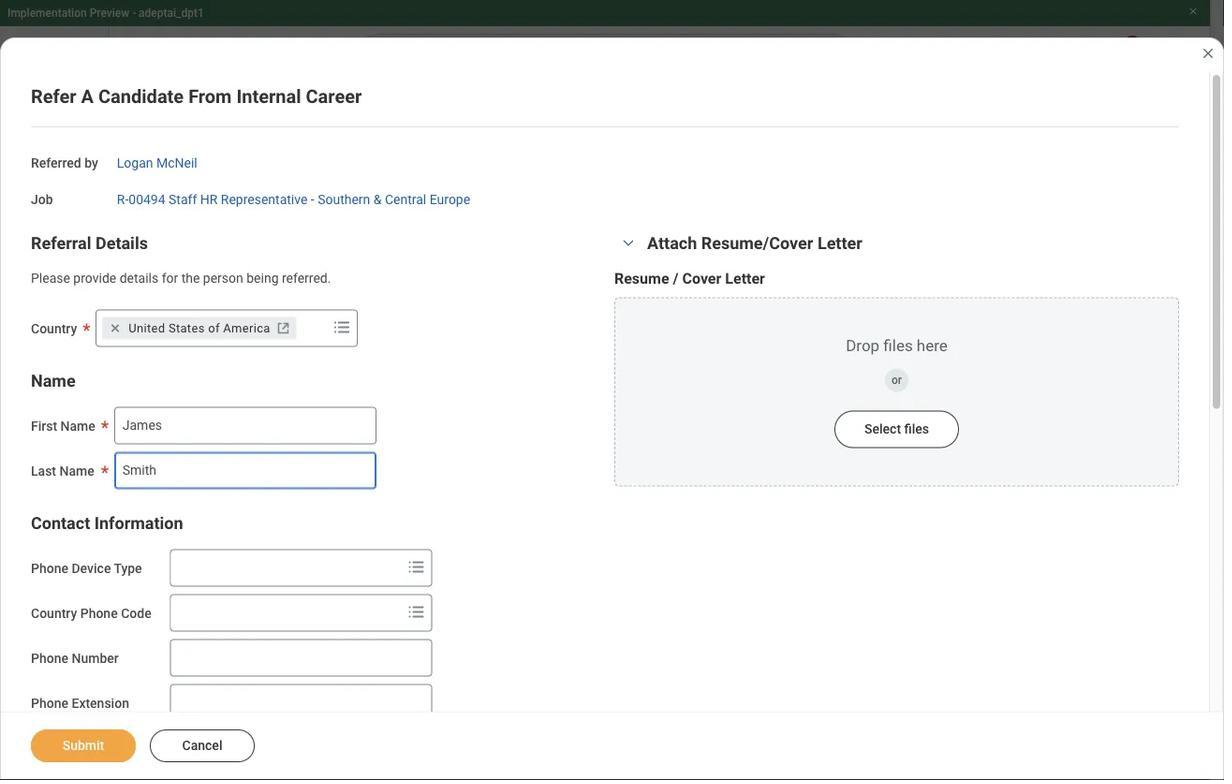 Task type: describe. For each thing, give the bounding box(es) containing it.
last
[[31, 463, 56, 478]]

decision-
[[552, 673, 605, 689]]

implementation
[[7, 7, 87, 20]]

be inside the responsibilities of the hr representative include guiding employees through the appropriate on and offboarding policies, following up with current employees, assisting the hr manager with administrative tasks, and writing reports. to be successful as an hr representative, you should have excellent interpersonal and teamwork skills. ultimately, a top-notch hr representative should have strong written and verbal communication, decision-making, and problem- solving skills.
[[86, 656, 101, 671]]

positions.
[[286, 505, 344, 520]]

our right "in"
[[284, 555, 303, 571]]

inbox large image
[[1111, 47, 1130, 66]]

refer a candidate from internal career dialog
[[0, 37, 1224, 780]]

recruiting
[[95, 505, 150, 520]]

or
[[892, 374, 902, 387]]

america
[[223, 321, 270, 335]]

2 with from the left
[[488, 620, 513, 636]]

Country Phone Code field
[[171, 596, 402, 630]]

representative inside r-00494 staff hr representative - southern & central europe link
[[221, 192, 308, 207]]

1 open from the left
[[254, 505, 283, 520]]

Last Name text field
[[114, 452, 376, 489]]

phone for phone number
[[31, 650, 68, 666]]

phone device type
[[31, 560, 142, 576]]

x small image
[[106, 319, 125, 337]]

attach resume/cover letter group
[[614, 232, 1179, 487]]

staff inside group
[[68, 333, 110, 355]]

by
[[84, 155, 98, 171]]

phone up reports.
[[80, 605, 118, 621]]

difference
[[209, 555, 267, 571]]

job details
[[845, 355, 940, 378]]

files
[[904, 422, 929, 437]]

view printable version (pdf) image
[[1165, 105, 1188, 127]]

country phone code
[[31, 605, 151, 621]]

for inside referral details group
[[162, 270, 178, 286]]

excited
[[68, 455, 112, 470]]

teamwork
[[572, 656, 630, 671]]

first
[[31, 418, 57, 433]]

0 vertical spatial representative
[[371, 108, 470, 126]]

Phone Extension text field
[[170, 684, 432, 722]]

and inside we value our talented employees, and whenever possible strive to help one of our associates grow professionally be fore recruiting new talent to our open positions. if you think the open position you see is right for you, we encourage you to apply!
[[266, 487, 288, 503]]

referral details
[[31, 233, 148, 253]]

hr down successful
[[127, 673, 145, 689]]

1 horizontal spatial details
[[219, 103, 289, 129]]

/
[[673, 270, 679, 288]]

professionally
[[642, 487, 723, 503]]

close refer a candidate from internal career image
[[1201, 46, 1216, 61]]

you inside the responsibilities of the hr representative include guiding employees through the appropriate on and offboarding policies, following up with current employees, assisting the hr manager with administrative tasks, and writing reports. to be successful as an hr representative, you should have excellent interpersonal and teamwork skills. ultimately, a top-notch hr representative should have strong written and verbal communication, decision-making, and problem- solving skills.
[[314, 656, 335, 671]]

employees
[[420, 603, 483, 618]]

excited to grow your career?
[[68, 455, 235, 470]]

referral details group
[[31, 232, 596, 287]]

type
[[114, 560, 142, 576]]

export to excel image
[[1120, 105, 1143, 127]]

refer a candidate from internal career
[[31, 85, 362, 107]]

as
[[170, 656, 184, 671]]

refer
[[31, 85, 76, 107]]

of for united states of america
[[208, 321, 220, 335]]

& inside group
[[369, 333, 381, 355]]

your
[[162, 455, 188, 470]]

see
[[542, 505, 563, 520]]

resume / cover letter region
[[614, 269, 1179, 487]]

making,
[[605, 673, 650, 689]]

phone number
[[31, 650, 119, 666]]

help
[[452, 487, 477, 503]]

select files button
[[835, 411, 959, 448]]

phone extension
[[31, 695, 129, 711]]

you left see
[[518, 505, 539, 520]]

united states of america, press delete to clear value, ctrl + enter opens in new window. option
[[102, 317, 297, 339]]

the down the "guiding"
[[391, 620, 409, 636]]

our up recruiting
[[124, 487, 143, 503]]

close environment banner image
[[1188, 6, 1199, 17]]

prompts image
[[331, 316, 353, 338]]

0 vertical spatial staff hr representative - southern & central europe
[[312, 108, 656, 126]]

of inside we value our talented employees, and whenever possible strive to help one of our associates grow professionally be fore recruiting new talent to our open positions. if you think the open position you see is right for you, we encourage you to apply!
[[505, 487, 517, 503]]

attach resume/cover letter
[[647, 233, 863, 253]]

central inside r-00494 staff hr representative - southern & central europe link
[[385, 192, 426, 207]]

2 open from the left
[[436, 505, 465, 520]]

employees, inside the responsibilities of the hr representative include guiding employees through the appropriate on and offboarding policies, following up with current employees, assisting the hr manager with administrative tasks, and writing reports. to be successful as an hr representative, you should have excellent interpersonal and teamwork skills. ultimately, a top-notch hr representative should have strong written and verbal communication, decision-making, and problem- solving skills.
[[266, 620, 332, 636]]

our right one at the left of page
[[520, 487, 540, 503]]

encourage
[[675, 505, 737, 520]]

referral
[[31, 233, 91, 253]]

southern inside group
[[288, 333, 364, 355]]

details for job details
[[882, 355, 940, 378]]

from
[[188, 85, 232, 107]]

the
[[68, 603, 90, 618]]

Phone Number text field
[[170, 639, 432, 677]]

mcneil
[[156, 155, 197, 171]]

r-00494 staff hr representative - southern & central europe
[[117, 192, 470, 207]]

and up decision-
[[547, 656, 569, 671]]

implementation preview -   adeptai_dpt1 banner
[[0, 0, 1210, 86]]

united states of america
[[129, 321, 270, 335]]

job family
[[845, 706, 909, 721]]

0 vertical spatial should
[[338, 656, 378, 671]]

- inside group
[[276, 333, 283, 355]]

for inside we value our talented employees, and whenever possible strive to help one of our associates grow professionally be fore recruiting new talent to our open positions. if you think the open position you see is right for you, we encourage you to apply!
[[609, 505, 626, 520]]

hr down 'career'
[[348, 108, 367, 126]]

employees, inside we value our talented employees, and whenever possible strive to help one of our associates grow professionally be fore recruiting new talent to our open positions. if you think the open position you see is right for you, we encourage you to apply!
[[197, 487, 263, 503]]

chevron down image
[[617, 237, 640, 250]]

career?
[[191, 455, 235, 470]]

representative inside staff hr representative - southern & central europe group
[[144, 333, 271, 355]]

through
[[487, 603, 532, 618]]

0 vertical spatial europe
[[610, 108, 656, 126]]

to
[[68, 656, 83, 671]]

internal
[[236, 85, 301, 107]]

tasks,
[[602, 620, 636, 636]]

and right on
[[645, 603, 667, 618]]

implementation preview -   adeptai_dpt1
[[7, 7, 204, 20]]

all
[[170, 555, 184, 571]]

policies,
[[68, 620, 116, 636]]

referral details button
[[31, 233, 148, 253]]

job requisition id element
[[845, 428, 894, 456]]

select
[[865, 422, 901, 437]]

reports.
[[68, 638, 114, 653]]

to right talent
[[217, 505, 228, 520]]

1 horizontal spatial letter
[[818, 233, 863, 253]]

interpersonal
[[467, 656, 544, 671]]

name group
[[31, 369, 596, 489]]

details
[[120, 270, 158, 286]]

1 vertical spatial should
[[234, 673, 273, 689]]

r- for r-00494
[[845, 440, 857, 455]]

talent
[[180, 505, 214, 520]]

0 vertical spatial grow
[[130, 455, 159, 470]]

communication,
[[455, 673, 549, 689]]

00494 for r-00494 staff hr representative - southern & central europe
[[129, 192, 165, 207]]

to right excited
[[115, 455, 126, 470]]

referred by
[[31, 155, 98, 171]]

to left apply!
[[92, 523, 104, 538]]

attach resume/cover letter button
[[647, 233, 863, 253]]

a
[[733, 656, 740, 671]]

logan mcneil
[[117, 155, 197, 171]]

verbal
[[417, 673, 452, 689]]

the inside we value our talented employees, and whenever possible strive to help one of our associates grow professionally be fore recruiting new talent to our open positions. if you think the open position you see is right for you, we encourage you to apply!
[[414, 505, 432, 520]]

0 vertical spatial staff
[[312, 108, 344, 126]]

guiding
[[374, 603, 417, 618]]

problem-
[[679, 673, 730, 689]]

search image
[[375, 45, 398, 67]]

a
[[81, 85, 94, 107]]

logan
[[117, 155, 153, 171]]

excellent
[[412, 656, 464, 671]]

hr up current
[[222, 603, 239, 618]]

name for last
[[59, 463, 94, 478]]

and right making,
[[654, 673, 675, 689]]

appropriate
[[557, 603, 624, 618]]

strong
[[307, 673, 345, 689]]

r- for r-00494 staff hr representative - southern & central europe
[[117, 192, 129, 207]]

solving
[[68, 691, 110, 706]]



Task type: vqa. For each thing, say whether or not it's contained in the screenshot.
EXCITED TO GROW YOUR CAREER?
yes



Task type: locate. For each thing, give the bounding box(es) containing it.
& inside refer a candidate from internal career dialog
[[374, 192, 382, 207]]

right
[[579, 505, 606, 520]]

letter down attach resume/cover letter button
[[725, 270, 765, 288]]

please provide details for the person being referred.
[[31, 270, 331, 286]]

details inside "job details" group
[[882, 355, 940, 378]]

job right view
[[92, 103, 130, 129]]

employees, up phone number 'text field'
[[266, 620, 332, 636]]

1 country from the top
[[31, 321, 77, 336]]

1 vertical spatial details
[[96, 233, 148, 253]]

view job posting details
[[37, 103, 289, 129]]

2 horizontal spatial staff
[[312, 108, 344, 126]]

2 country from the top
[[31, 605, 77, 621]]

representative down an
[[148, 673, 231, 689]]

united states of america element
[[129, 320, 270, 337]]

up
[[176, 620, 191, 636]]

0 vertical spatial have
[[381, 656, 408, 671]]

0 horizontal spatial letter
[[725, 270, 765, 288]]

contact
[[31, 513, 90, 533]]

details
[[219, 103, 289, 129], [96, 233, 148, 253], [882, 355, 940, 378]]

details for referral details
[[96, 233, 148, 253]]

1 horizontal spatial 00494
[[857, 440, 894, 455]]

career
[[306, 85, 362, 107]]

job down the "referred"
[[31, 192, 53, 207]]

hr left "states"
[[114, 333, 140, 355]]

hr right an
[[205, 656, 222, 671]]

and up positions.
[[266, 487, 288, 503]]

phone for phone extension
[[31, 695, 68, 711]]

if
[[347, 505, 355, 520]]

1 horizontal spatial employees,
[[266, 620, 332, 636]]

grow left your
[[130, 455, 159, 470]]

the left "person"
[[181, 270, 200, 286]]

skills. up making,
[[633, 656, 667, 671]]

code
[[121, 605, 151, 621]]

submit
[[63, 738, 104, 754]]

our
[[124, 487, 143, 503], [520, 487, 540, 503], [232, 505, 251, 520], [284, 555, 303, 571]]

requisition
[[871, 408, 937, 423]]

being
[[247, 270, 279, 286]]

and down on
[[639, 620, 661, 636]]

apply!
[[107, 523, 142, 538]]

First Name text field
[[114, 407, 376, 444]]

skills.
[[633, 656, 667, 671], [113, 691, 146, 706]]

offboarding
[[670, 603, 738, 618]]

resume/cover
[[701, 233, 813, 253]]

location
[[845, 482, 896, 498]]

should down representative, at the bottom left of page
[[234, 673, 273, 689]]

job for job requisition id
[[845, 408, 867, 423]]

00494 for r-00494
[[857, 440, 894, 455]]

letter right the resume/cover
[[818, 233, 863, 253]]

for left you,
[[609, 505, 626, 520]]

name for first
[[60, 418, 95, 433]]

job left family
[[845, 706, 867, 721]]

2 vertical spatial central
[[386, 333, 447, 355]]

fore
[[68, 487, 744, 520]]

the up administrative
[[535, 603, 553, 618]]

0 vertical spatial letter
[[818, 233, 863, 253]]

candidate
[[98, 85, 184, 107]]

staff hr representative - southern & central europe inside group
[[68, 333, 510, 355]]

be inside we value our talented employees, and whenever possible strive to help one of our associates grow professionally be fore recruiting new talent to our open positions. if you think the open position you see is right for you, we encourage you to apply!
[[727, 487, 744, 503]]

0 horizontal spatial should
[[234, 673, 273, 689]]

2 vertical spatial name
[[59, 463, 94, 478]]

staff up name button
[[68, 333, 110, 355]]

to left help in the left bottom of the page
[[437, 487, 449, 503]]

cancel button
[[150, 730, 255, 762]]

job up the job requisition id element
[[845, 408, 867, 423]]

0 vertical spatial r-
[[117, 192, 129, 207]]

1 horizontal spatial staff
[[169, 192, 197, 207]]

1 horizontal spatial representative
[[243, 603, 326, 618]]

1 horizontal spatial open
[[436, 505, 465, 520]]

you right if
[[358, 505, 379, 520]]

0 vertical spatial of
[[208, 321, 220, 335]]

one
[[480, 487, 502, 503]]

prompts image for phone device type
[[405, 556, 428, 578]]

job for job details
[[845, 355, 877, 378]]

2 horizontal spatial of
[[505, 487, 517, 503]]

you up "our"
[[68, 523, 89, 538]]

we
[[655, 505, 672, 520]]

0 horizontal spatial have
[[277, 673, 304, 689]]

name button
[[31, 371, 76, 390]]

number
[[72, 650, 119, 666]]

staff hr representative - southern & central europe group
[[68, 329, 753, 707]]

1 vertical spatial for
[[609, 505, 626, 520]]

of right one at the left of page
[[505, 487, 517, 503]]

1 vertical spatial letter
[[725, 270, 765, 288]]

states
[[168, 321, 205, 335]]

0 vertical spatial skills.
[[633, 656, 667, 671]]

of
[[208, 321, 220, 335], [505, 487, 517, 503], [185, 603, 197, 618]]

name
[[31, 371, 76, 390], [60, 418, 95, 433], [59, 463, 94, 478]]

1 vertical spatial staff hr representative - southern & central europe
[[68, 333, 510, 355]]

job for job
[[31, 192, 53, 207]]

position
[[468, 505, 515, 520]]

job inside refer a candidate from internal career dialog
[[31, 192, 53, 207]]

value
[[90, 487, 121, 503]]

1 horizontal spatial grow
[[609, 487, 638, 503]]

be right to
[[86, 656, 101, 671]]

2 vertical spatial representative
[[144, 333, 271, 355]]

2 horizontal spatial details
[[882, 355, 940, 378]]

0 vertical spatial &
[[546, 108, 555, 126]]

ultimately,
[[670, 656, 730, 671]]

1 vertical spatial be
[[86, 656, 101, 671]]

europe inside refer a candidate from internal career dialog
[[430, 192, 470, 207]]

0 vertical spatial southern
[[482, 108, 542, 126]]

hr inside refer a candidate from internal career dialog
[[200, 192, 218, 207]]

country down please
[[31, 321, 77, 336]]

2 vertical spatial staff
[[68, 333, 110, 355]]

with down through
[[488, 620, 513, 636]]

0 horizontal spatial open
[[254, 505, 283, 520]]

00494 inside the job requisition id element
[[857, 440, 894, 455]]

prompts image left manager
[[405, 601, 428, 623]]

0 vertical spatial country
[[31, 321, 77, 336]]

r- inside the job requisition id element
[[845, 440, 857, 455]]

0 horizontal spatial staff
[[68, 333, 110, 355]]

0 horizontal spatial 00494
[[129, 192, 165, 207]]

staff
[[312, 108, 344, 126], [169, 192, 197, 207], [68, 333, 110, 355]]

of inside option
[[208, 321, 220, 335]]

name up we
[[59, 463, 94, 478]]

in
[[271, 555, 281, 571]]

our down last name text box
[[232, 505, 251, 520]]

view job posting details main content
[[0, 86, 1210, 780]]

& up referral details group
[[374, 192, 382, 207]]

1 horizontal spatial be
[[727, 487, 744, 503]]

strive
[[402, 487, 434, 503]]

and left verbal
[[392, 673, 413, 689]]

profile logan mcneil element
[[1147, 36, 1199, 77]]

0 horizontal spatial details
[[96, 233, 148, 253]]

with right up
[[194, 620, 218, 636]]

1 vertical spatial southern
[[318, 192, 370, 207]]

resume
[[614, 270, 669, 288]]

contact information group
[[31, 512, 596, 766]]

0 horizontal spatial with
[[194, 620, 218, 636]]

1 vertical spatial central
[[385, 192, 426, 207]]

job left or
[[845, 355, 877, 378]]

r-00494
[[845, 440, 894, 455]]

you up 'strong'
[[314, 656, 335, 671]]

have
[[381, 656, 408, 671], [277, 673, 304, 689]]

notch
[[91, 673, 124, 689]]

1 vertical spatial r-
[[845, 440, 857, 455]]

0 horizontal spatial of
[[185, 603, 197, 618]]

attach
[[647, 233, 697, 253]]

possible
[[350, 487, 399, 503]]

r- down logan
[[117, 192, 129, 207]]

1 horizontal spatial of
[[208, 321, 220, 335]]

grow up you,
[[609, 487, 638, 503]]

2 vertical spatial &
[[369, 333, 381, 355]]

top-
[[68, 673, 91, 689]]

0 vertical spatial 00494
[[129, 192, 165, 207]]

name up first
[[31, 371, 76, 390]]

0 horizontal spatial representative
[[148, 673, 231, 689]]

have up written
[[381, 656, 408, 671]]

representative,
[[226, 656, 311, 671]]

preview
[[90, 7, 129, 20]]

an
[[187, 656, 202, 671]]

1 vertical spatial representative
[[148, 673, 231, 689]]

country up reports.
[[31, 605, 77, 621]]

1 horizontal spatial should
[[338, 656, 378, 671]]

1 vertical spatial name
[[60, 418, 95, 433]]

phone left solving
[[31, 695, 68, 711]]

2 vertical spatial details
[[882, 355, 940, 378]]

1 vertical spatial europe
[[430, 192, 470, 207]]

employees, down career?
[[197, 487, 263, 503]]

think
[[382, 505, 411, 520]]

job for job family
[[845, 706, 867, 721]]

phone for phone device type
[[31, 560, 68, 576]]

skills. down notch
[[113, 691, 146, 706]]

southern inside refer a candidate from internal career dialog
[[318, 192, 370, 207]]

1 horizontal spatial have
[[381, 656, 408, 671]]

prompts image up the "guiding"
[[405, 556, 428, 578]]

0 vertical spatial for
[[162, 270, 178, 286]]

of right "states"
[[208, 321, 220, 335]]

europe inside group
[[452, 333, 510, 355]]

2 vertical spatial europe
[[452, 333, 510, 355]]

of for the responsibilities of the hr representative include guiding employees through the appropriate on and offboarding policies, following up with current employees, assisting the hr manager with administrative tasks, and writing reports. to be successful as an hr representative, you should have excellent interpersonal and teamwork skills. ultimately, a top-notch hr representative should have strong written and verbal communication, decision-making, and problem- solving skills.
[[185, 603, 197, 618]]

representative
[[243, 603, 326, 618], [148, 673, 231, 689]]

phone
[[31, 560, 68, 576], [80, 605, 118, 621], [31, 650, 68, 666], [31, 695, 68, 711]]

0 horizontal spatial skills.
[[113, 691, 146, 706]]

open left positions.
[[254, 505, 283, 520]]

phone left "our"
[[31, 560, 68, 576]]

prompts image
[[405, 556, 428, 578], [405, 601, 428, 623]]

0 horizontal spatial employees,
[[197, 487, 263, 503]]

for right 'details'
[[162, 270, 178, 286]]

letter inside region
[[725, 270, 765, 288]]

0 vertical spatial central
[[559, 108, 606, 126]]

view
[[37, 103, 87, 129]]

posting
[[136, 103, 214, 129]]

associates
[[543, 487, 606, 503]]

job details group
[[845, 352, 1142, 780]]

the inside referral details group
[[181, 270, 200, 286]]

cover
[[682, 270, 722, 288]]

is
[[566, 505, 576, 520]]

r- inside refer a candidate from internal career dialog
[[117, 192, 129, 207]]

cancel
[[182, 738, 222, 754]]

of inside the responsibilities of the hr representative include guiding employees through the appropriate on and offboarding policies, following up with current employees, assisting the hr manager with administrative tasks, and writing reports. to be successful as an hr representative, you should have excellent interpersonal and teamwork skills. ultimately, a top-notch hr representative should have strong written and verbal communication, decision-making, and problem- solving skills.
[[185, 603, 197, 618]]

1 horizontal spatial r-
[[845, 440, 857, 455]]

00494 down select
[[857, 440, 894, 455]]

name right first
[[60, 418, 95, 433]]

0 horizontal spatial grow
[[130, 455, 159, 470]]

our
[[68, 555, 89, 571]]

ext link image
[[274, 319, 293, 337]]

prompts image for country phone code
[[405, 601, 428, 623]]

job details button
[[845, 355, 940, 378]]

staff inside refer a candidate from internal career dialog
[[169, 192, 197, 207]]

the down the strive
[[414, 505, 432, 520]]

be up encourage
[[727, 487, 744, 503]]

1 vertical spatial country
[[31, 605, 77, 621]]

1 horizontal spatial with
[[488, 620, 513, 636]]

open down help in the left bottom of the page
[[436, 505, 465, 520]]

the right all
[[187, 555, 205, 571]]

provide
[[73, 270, 116, 286]]

id
[[940, 408, 952, 423]]

staff down 'career'
[[312, 108, 344, 126]]

r-00494 staff hr representative - southern & central europe link
[[117, 188, 470, 207]]

administrative
[[516, 620, 599, 636]]

& down implementation preview -   adeptai_dpt1 "banner"
[[546, 108, 555, 126]]

should
[[338, 656, 378, 671], [234, 673, 273, 689]]

whenever
[[291, 487, 347, 503]]

last name
[[31, 463, 94, 478]]

extension
[[72, 695, 129, 711]]

should up written
[[338, 656, 378, 671]]

1 vertical spatial 00494
[[857, 440, 894, 455]]

1 horizontal spatial for
[[609, 505, 626, 520]]

- inside "banner"
[[132, 7, 136, 20]]

00494 down logan mcneil
[[129, 192, 165, 207]]

central inside staff hr representative - southern & central europe group
[[386, 333, 447, 355]]

r- up location
[[845, 440, 857, 455]]

0 horizontal spatial be
[[86, 656, 101, 671]]

1 horizontal spatial skills.
[[633, 656, 667, 671]]

& right prompts image
[[369, 333, 381, 355]]

1 prompts image from the top
[[405, 556, 428, 578]]

have down representative, at the bottom left of page
[[277, 673, 304, 689]]

phone left to
[[31, 650, 68, 666]]

1 vertical spatial grow
[[609, 487, 638, 503]]

written
[[348, 673, 388, 689]]

00494 inside refer a candidate from internal career dialog
[[129, 192, 165, 207]]

2 vertical spatial southern
[[288, 333, 364, 355]]

0 vertical spatial representative
[[243, 603, 326, 618]]

the down the our people make all the difference in our success
[[200, 603, 219, 618]]

1 with from the left
[[194, 620, 218, 636]]

referred.
[[282, 270, 331, 286]]

job
[[92, 103, 130, 129], [31, 192, 53, 207], [845, 355, 877, 378], [845, 408, 867, 423], [845, 706, 867, 721]]

new
[[153, 505, 177, 520]]

country for country phone code
[[31, 605, 77, 621]]

device
[[72, 560, 111, 576]]

of up up
[[185, 603, 197, 618]]

details inside referral details group
[[96, 233, 148, 253]]

1 vertical spatial employees,
[[266, 620, 332, 636]]

grow inside we value our talented employees, and whenever possible strive to help one of our associates grow professionally be fore recruiting new talent to our open positions. if you think the open position you see is right for you, we encourage you to apply!
[[609, 487, 638, 503]]

0 vertical spatial prompts image
[[405, 556, 428, 578]]

country inside contact information 'group'
[[31, 605, 77, 621]]

- inside refer a candidate from internal career dialog
[[311, 192, 314, 207]]

0 vertical spatial details
[[219, 103, 289, 129]]

staff down mcneil
[[169, 192, 197, 207]]

0 horizontal spatial r-
[[117, 192, 129, 207]]

country for country
[[31, 321, 77, 336]]

0 vertical spatial employees,
[[197, 487, 263, 503]]

hr up "person"
[[200, 192, 218, 207]]

-
[[132, 7, 136, 20], [474, 108, 478, 126], [311, 192, 314, 207], [276, 333, 283, 355]]

representative up current
[[243, 603, 326, 618]]

1 vertical spatial &
[[374, 192, 382, 207]]

1 vertical spatial skills.
[[113, 691, 146, 706]]

logan mcneil link
[[117, 152, 197, 171]]

1 vertical spatial have
[[277, 673, 304, 689]]

2 vertical spatial of
[[185, 603, 197, 618]]

2 prompts image from the top
[[405, 601, 428, 623]]

people
[[92, 555, 132, 571]]

1 vertical spatial of
[[505, 487, 517, 503]]

1 vertical spatial prompts image
[[405, 601, 428, 623]]

our people make all the difference in our success
[[68, 555, 355, 571]]

1 vertical spatial staff
[[169, 192, 197, 207]]

0 vertical spatial name
[[31, 371, 76, 390]]

hr down the "guiding"
[[413, 620, 430, 636]]

1 vertical spatial representative
[[221, 192, 308, 207]]

0 vertical spatial be
[[727, 487, 744, 503]]

staff hr representative - southern & central europe
[[312, 108, 656, 126], [68, 333, 510, 355]]

0 horizontal spatial for
[[162, 270, 178, 286]]

submit button
[[31, 730, 136, 762]]

success
[[307, 555, 355, 571]]



